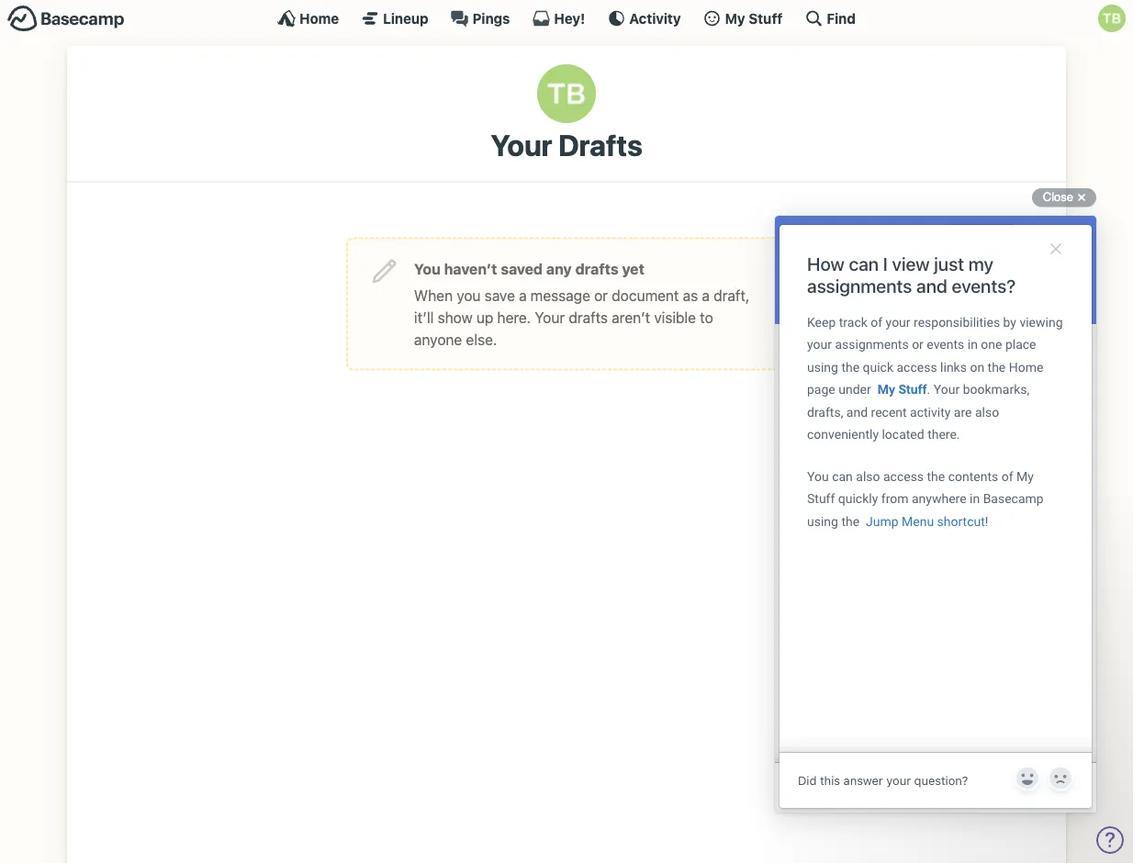 Task type: vqa. For each thing, say whether or not it's contained in the screenshot.
Tim Burton image
yes



Task type: describe. For each thing, give the bounding box(es) containing it.
lineup link
[[361, 9, 429, 28]]

1 vertical spatial drafts
[[569, 309, 608, 326]]

stuff
[[749, 10, 783, 26]]

my
[[725, 10, 746, 26]]

when
[[414, 287, 453, 304]]

document
[[612, 287, 679, 304]]

find button
[[805, 9, 856, 28]]

home link
[[278, 9, 339, 28]]

home
[[300, 10, 339, 26]]

activity link
[[607, 9, 681, 28]]

your inside you haven't saved any drafts yet when you save a message or document as a draft, it'll show up here. your drafts aren't visible to anyone else.
[[535, 309, 565, 326]]

you
[[457, 287, 481, 304]]

tim burton image inside main element
[[1099, 5, 1126, 32]]

visible
[[654, 309, 696, 326]]

hey!
[[554, 10, 585, 26]]

main element
[[0, 0, 1134, 36]]

here.
[[497, 309, 531, 326]]

find
[[827, 10, 856, 26]]

your drafts
[[491, 128, 643, 163]]

aren't
[[612, 309, 650, 326]]

or
[[594, 287, 608, 304]]

0 vertical spatial drafts
[[576, 260, 619, 277]]

my stuff
[[725, 10, 783, 26]]

else.
[[466, 331, 497, 348]]

close
[[1043, 190, 1074, 204]]

you
[[414, 260, 441, 277]]

anyone
[[414, 331, 462, 348]]

to
[[700, 309, 714, 326]]



Task type: locate. For each thing, give the bounding box(es) containing it.
close button
[[1032, 186, 1097, 209]]

switch accounts image
[[7, 5, 125, 33]]

message
[[531, 287, 591, 304]]

drafts
[[558, 128, 643, 163]]

1 vertical spatial tim burton image
[[537, 64, 596, 123]]

drafts down or
[[569, 309, 608, 326]]

drafts
[[576, 260, 619, 277], [569, 309, 608, 326]]

cross small image
[[1071, 186, 1093, 209]]

1 vertical spatial your
[[535, 309, 565, 326]]

lineup
[[383, 10, 429, 26]]

drafts up or
[[576, 260, 619, 277]]

draft,
[[714, 287, 750, 304]]

1 horizontal spatial tim burton image
[[1099, 5, 1126, 32]]

you haven't saved any drafts yet when you save a message or document as a draft, it'll show up here. your drafts aren't visible to anyone else.
[[414, 260, 750, 348]]

my stuff button
[[703, 9, 783, 28]]

show
[[438, 309, 473, 326]]

it'll
[[414, 309, 434, 326]]

your
[[491, 128, 552, 163], [535, 309, 565, 326]]

hey! button
[[532, 9, 585, 28]]

pings
[[473, 10, 510, 26]]

a right as
[[702, 287, 710, 304]]

1 horizontal spatial a
[[702, 287, 710, 304]]

yet
[[622, 260, 645, 277]]

2 a from the left
[[702, 287, 710, 304]]

haven't
[[444, 260, 497, 277]]

as
[[683, 287, 698, 304]]

0 horizontal spatial a
[[519, 287, 527, 304]]

save
[[485, 287, 515, 304]]

pings button
[[451, 9, 510, 28]]

tim burton image
[[1099, 5, 1126, 32], [537, 64, 596, 123]]

your down message
[[535, 309, 565, 326]]

a right 'save'
[[519, 287, 527, 304]]

a
[[519, 287, 527, 304], [702, 287, 710, 304]]

saved
[[501, 260, 543, 277]]

0 vertical spatial tim burton image
[[1099, 5, 1126, 32]]

cross small image
[[1071, 186, 1093, 209]]

0 horizontal spatial tim burton image
[[537, 64, 596, 123]]

1 a from the left
[[519, 287, 527, 304]]

your left drafts
[[491, 128, 552, 163]]

activity
[[630, 10, 681, 26]]

any
[[546, 260, 572, 277]]

0 vertical spatial your
[[491, 128, 552, 163]]

up
[[477, 309, 494, 326]]



